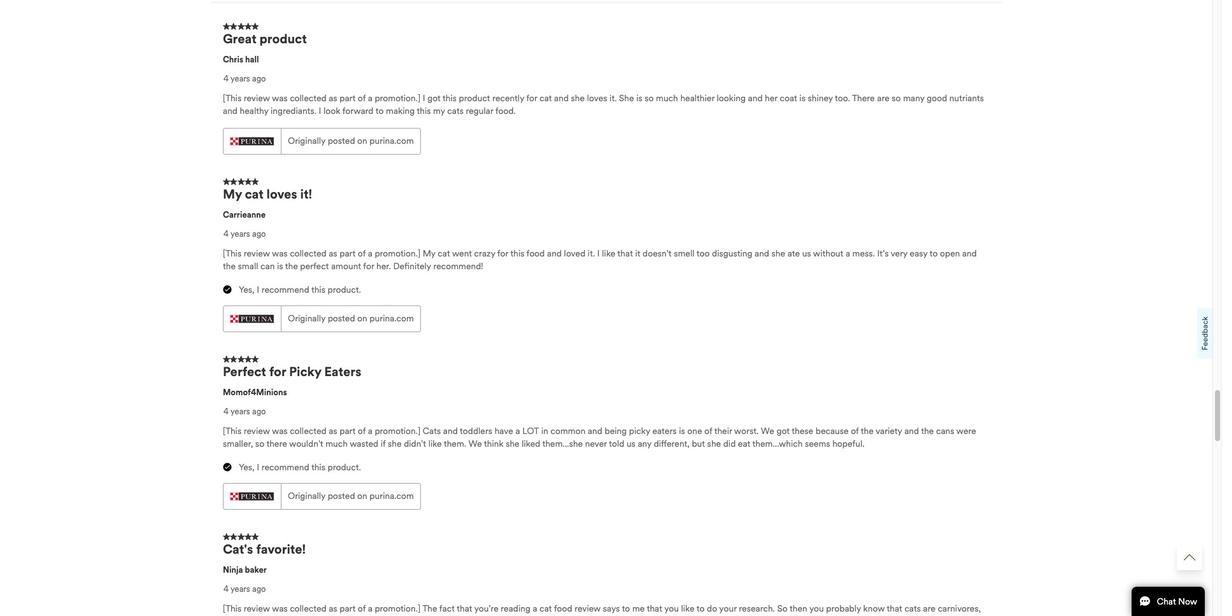 Task type: describe. For each thing, give the bounding box(es) containing it.
perfect for picky eaters
[[223, 365, 362, 380]]

2 horizontal spatial so
[[892, 93, 902, 104]]

ate
[[788, 249, 800, 259]]

posted for eaters
[[328, 491, 355, 502]]

and down the probably at right bottom
[[838, 617, 853, 617]]

one
[[688, 426, 703, 437]]

are up happy
[[924, 604, 936, 615]]

wasted
[[350, 439, 379, 450]]

2 hunt from the left
[[729, 617, 747, 617]]

and down the reading
[[508, 617, 523, 617]]

hopeful.
[[833, 439, 865, 450]]

ago for favorite!
[[252, 585, 266, 595]]

yes, i recommend this product. for picky
[[239, 463, 361, 474]]

that up species
[[457, 604, 473, 615]]

of up they at the bottom of page
[[358, 604, 366, 615]]

to inside '[this review was collected as part of a promotion.] my cat went crazy for this food and loved it. i like that it doesn't smell too disgusting and she ate us without a mess. it's very easy to open and the small can is the perfect amount for her. definitely recommend!'
[[930, 249, 938, 259]]

for right crazy
[[498, 249, 509, 259]]

regular
[[466, 106, 494, 117]]

lot
[[523, 426, 539, 437]]

easy
[[910, 249, 928, 259]]

that inside '[this review was collected as part of a promotion.] my cat went crazy for this food and loved it. i like that it doesn't smell too disgusting and she ate us without a mess. it's very easy to open and the small can is the perfect amount for her. definitely recommend!'
[[618, 249, 633, 259]]

she down have
[[506, 439, 520, 450]]

yes, for perfect
[[239, 463, 255, 474]]

1 originally from the top
[[288, 136, 326, 147]]

amount
[[331, 261, 361, 272]]

1 horizontal spatial so
[[645, 93, 654, 104]]

you're
[[475, 604, 499, 615]]

promotion.] inside the [this review was collected as part of a promotion.] the fact that you're reading a cat food review says to me that you like to do your research. so then you probably know that cats are  carnivores, which means they only eat meat. they hunt hundreds of species of bugs and birds and small rodents and mammals. mine love to hunt when they are outside and are more than happy to share thei
[[375, 604, 421, 615]]

i inside '[this review was collected as part of a promotion.] my cat went crazy for this food and loved it. i like that it doesn't smell too disgusting and she ate us without a mess. it's very easy to open and the small can is the perfect amount for her. definitely recommend!'
[[598, 249, 600, 259]]

they
[[354, 617, 373, 617]]

smell
[[674, 249, 695, 259]]

review up rodents
[[575, 604, 601, 615]]

4 years ago for my
[[224, 229, 266, 240]]

collected for product
[[290, 93, 327, 104]]

for left picky
[[269, 365, 286, 380]]

in
[[542, 426, 549, 437]]

product. for it!
[[328, 285, 361, 296]]

she left did
[[708, 439, 722, 450]]

4 for my cat loves it!
[[224, 229, 229, 240]]

seems
[[806, 439, 831, 450]]

4 years ago for perfect
[[224, 407, 266, 417]]

she
[[620, 93, 634, 104]]

ingrediants.
[[271, 106, 317, 117]]

promotion.] for perfect for picky eaters
[[375, 426, 421, 437]]

perfect
[[223, 365, 266, 380]]

picky
[[289, 365, 322, 380]]

promotion.] for my cat loves it!
[[375, 249, 421, 259]]

healthier
[[681, 93, 715, 104]]

share
[[949, 617, 970, 617]]

was for product
[[272, 93, 288, 104]]

different,
[[654, 439, 690, 450]]

on for my cat loves it!
[[358, 314, 368, 324]]

when
[[749, 617, 771, 617]]

to left me
[[622, 604, 631, 615]]

hundreds
[[395, 617, 432, 617]]

so
[[778, 604, 788, 615]]

small inside '[this review was collected as part of a promotion.] my cat went crazy for this food and loved it. i like that it doesn't smell too disgusting and she ate us without a mess. it's very easy to open and the small can is the perfect amount for her. definitely recommend!'
[[238, 261, 258, 272]]

more
[[870, 617, 891, 617]]

think
[[484, 439, 504, 450]]

wouldn't
[[289, 439, 324, 450]]

without
[[814, 249, 844, 259]]

and left loved
[[547, 249, 562, 259]]

much inside [this review was collected as part of a promotion.] i got this product recently for cat and she loves it. she is so much healthier looking and her coat is shiney too. there are so many good nutriants and healthy ingrediants. i look forward to making this my cats regular food.
[[656, 93, 679, 104]]

it's
[[878, 249, 889, 259]]

she inside [this review was collected as part of a promotion.] i got this product recently for cat and she loves it. she is so much healthier looking and her coat is shiney too. there are so many good nutriants and healthy ingrediants. i look forward to making this my cats regular food.
[[571, 93, 585, 104]]

their
[[715, 426, 733, 437]]

recommend for picky
[[262, 463, 310, 474]]

this left my
[[417, 106, 431, 117]]

is right coat
[[800, 93, 806, 104]]

of up wasted
[[358, 426, 366, 437]]

the left cans
[[922, 426, 935, 437]]

my cat loves it!
[[223, 187, 312, 203]]

making
[[386, 106, 415, 117]]

disgusting
[[713, 249, 753, 259]]

got inside [this review was collected as part of a promotion.] cats and toddlers have a lot in common and being picky eaters is one of their worst. we got these because of the variety and the cans were smaller, so there wouldn't much wasted if she didn't like them. we think she liked them...she never told us any different, but she did eat them...which seems hopeful.
[[777, 426, 790, 437]]

too
[[697, 249, 710, 259]]

of down you're
[[477, 617, 484, 617]]

1 you from the left
[[665, 604, 679, 615]]

to down your
[[719, 617, 727, 617]]

your
[[720, 604, 737, 615]]

she right if
[[388, 439, 402, 450]]

[this inside the [this review was collected as part of a promotion.] the fact that you're reading a cat food review says to me that you like to do your research. so then you probably know that cats are  carnivores, which means they only eat meat. they hunt hundreds of species of bugs and birds and small rodents and mammals. mine love to hunt when they are outside and are more than happy to share thei
[[223, 604, 242, 615]]

nutriants
[[950, 93, 985, 104]]

mine
[[678, 617, 698, 617]]

doesn't
[[643, 249, 672, 259]]

outside
[[807, 617, 836, 617]]

to up love in the right bottom of the page
[[697, 604, 705, 615]]

[this review was collected as part of a promotion.] my cat went crazy for this food and loved it. i like that it doesn't smell too disgusting and she ate us without a mess. it's very easy to open and the small can is the perfect amount for her. definitely recommend!
[[223, 249, 978, 272]]

meat.
[[330, 617, 352, 617]]

healthy
[[240, 106, 269, 117]]

review up means
[[244, 604, 270, 615]]

smaller,
[[223, 439, 253, 450]]

open
[[941, 249, 961, 259]]

the
[[423, 604, 438, 615]]

definitely
[[394, 261, 431, 272]]

this up my
[[443, 93, 457, 104]]

it!
[[301, 187, 312, 203]]

cat's
[[223, 542, 253, 558]]

eaters
[[653, 426, 677, 437]]

the left variety
[[862, 426, 874, 437]]

cats inside the [this review was collected as part of a promotion.] the fact that you're reading a cat food review says to me that you like to do your research. so then you probably know that cats are  carnivores, which means they only eat meat. they hunt hundreds of species of bugs and birds and small rodents and mammals. mine love to hunt when they are outside and are more than happy to share thei
[[905, 604, 922, 615]]

which
[[223, 617, 247, 617]]

this down 'perfect'
[[312, 285, 326, 296]]

yes, i recommend this product. for loves
[[239, 285, 361, 296]]

cat left it!
[[245, 187, 264, 203]]

loves inside [this review was collected as part of a promotion.] i got this product recently for cat and she loves it. she is so much healthier looking and her coat is shiney too. there are so many good nutriants and healthy ingrediants. i look forward to making this my cats regular food.
[[587, 93, 608, 104]]

then
[[790, 604, 808, 615]]

my inside '[this review was collected as part of a promotion.] my cat went crazy for this food and loved it. i like that it doesn't smell too disgusting and she ate us without a mess. it's very easy to open and the small can is the perfect amount for her. definitely recommend!'
[[423, 249, 436, 259]]

is right 'she'
[[637, 93, 643, 104]]

4 years ago for cat's
[[224, 585, 266, 595]]

collected inside the [this review was collected as part of a promotion.] the fact that you're reading a cat food review says to me that you like to do your research. so then you probably know that cats are  carnivores, which means they only eat meat. they hunt hundreds of species of bugs and birds and small rodents and mammals. mine love to hunt when they are outside and are more than happy to share thei
[[290, 604, 327, 615]]

than
[[893, 617, 910, 617]]

good
[[927, 93, 948, 104]]

[this review was collected as part of a promotion.] cats and toddlers have a lot in common and being picky eaters is one of their worst. we got these because of the variety and the cans were smaller, so there wouldn't much wasted if she didn't like them. we think she liked them...she never told us any different, but she did eat them...which seems hopeful.
[[223, 426, 977, 450]]

and right "disgusting"
[[755, 249, 770, 259]]

crazy
[[475, 249, 496, 259]]

[this review was collected as part of a promotion.] the fact that you're reading a cat food review says to me that you like to do your research. so then you probably know that cats are  carnivores, which means they only eat meat. they hunt hundreds of species of bugs and birds and small rodents and mammals. mine love to hunt when they are outside and are more than happy to share thei
[[223, 604, 990, 617]]

can
[[261, 261, 275, 272]]

like inside the [this review was collected as part of a promotion.] the fact that you're reading a cat food review says to me that you like to do your research. so then you probably know that cats are  carnivores, which means they only eat meat. they hunt hundreds of species of bugs and birds and small rodents and mammals. mine love to hunt when they are outside and are more than happy to share thei
[[682, 604, 695, 615]]

food inside the [this review was collected as part of a promotion.] the fact that you're reading a cat food review says to me that you like to do your research. so then you probably know that cats are  carnivores, which means they only eat meat. they hunt hundreds of species of bugs and birds and small rodents and mammals. mine love to hunt when they are outside and are more than happy to share thei
[[554, 604, 573, 615]]

perfect
[[300, 261, 329, 272]]

of inside '[this review was collected as part of a promotion.] my cat went crazy for this food and loved it. i like that it doesn't smell too disgusting and she ate us without a mess. it's very easy to open and the small can is the perfect amount for her. definitely recommend!'
[[358, 249, 366, 259]]

went
[[452, 249, 472, 259]]

looking
[[717, 93, 746, 104]]

them.
[[444, 439, 467, 450]]

small inside the [this review was collected as part of a promotion.] the fact that you're reading a cat food review says to me that you like to do your research. so then you probably know that cats are  carnivores, which means they only eat meat. they hunt hundreds of species of bugs and birds and small rodents and mammals. mine love to hunt when they are outside and are more than happy to share thei
[[564, 617, 584, 617]]

it. inside [this review was collected as part of a promotion.] i got this product recently for cat and she loves it. she is so much healthier looking and her coat is shiney too. there are so many good nutriants and healthy ingrediants. i look forward to making this my cats regular food.
[[610, 93, 617, 104]]

1 originally posted on purina.com from the top
[[288, 136, 414, 147]]

is inside [this review was collected as part of a promotion.] cats and toddlers have a lot in common and being picky eaters is one of their worst. we got these because of the variety and the cans were smaller, so there wouldn't much wasted if she didn't like them. we think she liked them...she never told us any different, but she did eat them...which seems hopeful.
[[679, 426, 686, 437]]

is inside '[this review was collected as part of a promotion.] my cat went crazy for this food and loved it. i like that it doesn't smell too disgusting and she ate us without a mess. it's very easy to open and the small can is the perfect amount for her. definitely recommend!'
[[277, 261, 283, 272]]

it. inside '[this review was collected as part of a promotion.] my cat went crazy for this food and loved it. i like that it doesn't smell too disgusting and she ate us without a mess. it's very easy to open and the small can is the perfect amount for her. definitely recommend!'
[[588, 249, 595, 259]]

part for great product
[[340, 93, 356, 104]]

great
[[223, 31, 257, 47]]

these
[[792, 426, 814, 437]]

this down wouldn't
[[312, 463, 326, 474]]

review for product
[[244, 93, 270, 104]]

styled arrow button link
[[1178, 546, 1203, 571]]

recently
[[493, 93, 525, 104]]

promotion.] for great product
[[375, 93, 421, 104]]

are inside [this review was collected as part of a promotion.] i got this product recently for cat and she loves it. she is so much healthier looking and her coat is shiney too. there are so many good nutriants and healthy ingrediants. i look forward to making this my cats regular food.
[[878, 93, 890, 104]]

as for perfect for picky eaters
[[329, 426, 338, 437]]

reading
[[501, 604, 531, 615]]

1 they from the left
[[277, 617, 294, 617]]

look
[[324, 106, 341, 117]]

product inside [this review was collected as part of a promotion.] i got this product recently for cat and she loves it. she is so much healthier looking and her coat is shiney too. there are so many good nutriants and healthy ingrediants. i look forward to making this my cats regular food.
[[459, 93, 490, 104]]

research.
[[739, 604, 776, 615]]

as for my cat loves it!
[[329, 249, 338, 259]]

didn't
[[404, 439, 426, 450]]

know
[[864, 604, 885, 615]]

favorite!
[[256, 542, 306, 558]]

2 you from the left
[[810, 604, 824, 615]]

and left healthy
[[223, 106, 238, 117]]

and right open
[[963, 249, 978, 259]]

a inside [this review was collected as part of a promotion.] i got this product recently for cat and she loves it. she is so much healthier looking and her coat is shiney too. there are so many good nutriants and healthy ingrediants. i look forward to making this my cats regular food.
[[368, 93, 373, 104]]

it
[[636, 249, 641, 259]]

this inside '[this review was collected as part of a promotion.] my cat went crazy for this food and loved it. i like that it doesn't smell too disgusting and she ate us without a mess. it's very easy to open and the small can is the perfect amount for her. definitely recommend!'
[[511, 249, 525, 259]]

4 for perfect for picky eaters
[[224, 407, 229, 417]]

purina.com for perfect for picky eaters
[[370, 491, 414, 502]]

1 horizontal spatial we
[[761, 426, 775, 437]]



Task type: vqa. For each thing, say whether or not it's contained in the screenshot.
Red's the Custom Personalization Solutions
no



Task type: locate. For each thing, give the bounding box(es) containing it.
cat up birds
[[540, 604, 552, 615]]

we down toddlers
[[469, 439, 482, 450]]

review inside [this review was collected as part of a promotion.] i got this product recently for cat and she loves it. she is so much healthier looking and her coat is shiney too. there are so many good nutriants and healthy ingrediants. i look forward to making this my cats regular food.
[[244, 93, 270, 104]]

1 horizontal spatial hunt
[[729, 617, 747, 617]]

2 yes, i recommend this product. from the top
[[239, 463, 361, 474]]

posted for it!
[[328, 314, 355, 324]]

3 purina.com from the top
[[370, 491, 414, 502]]

0 horizontal spatial much
[[326, 439, 348, 450]]

part for my cat loves it!
[[340, 249, 356, 259]]

us
[[803, 249, 812, 259], [627, 439, 636, 450]]

rodents
[[586, 617, 616, 617]]

i
[[423, 93, 425, 104], [319, 106, 321, 117], [598, 249, 600, 259], [257, 285, 259, 296], [257, 463, 259, 474]]

means
[[249, 617, 275, 617]]

1 horizontal spatial loves
[[587, 93, 608, 104]]

0 horizontal spatial food
[[527, 249, 545, 259]]

3 4 from the top
[[224, 407, 229, 417]]

1 was from the top
[[272, 93, 288, 104]]

0 vertical spatial it.
[[610, 93, 617, 104]]

1 horizontal spatial eat
[[739, 439, 751, 450]]

1 vertical spatial loves
[[267, 187, 297, 203]]

probably
[[827, 604, 862, 615]]

3 [this from the top
[[223, 426, 242, 437]]

so left "there"
[[255, 439, 265, 450]]

2 vertical spatial originally posted on purina.com
[[288, 491, 414, 502]]

0 vertical spatial got
[[428, 93, 441, 104]]

was up can
[[272, 249, 288, 259]]

0 vertical spatial cats
[[448, 106, 464, 117]]

and down me
[[619, 617, 633, 617]]

and right variety
[[905, 426, 920, 437]]

promotion.] up her.
[[375, 249, 421, 259]]

1 vertical spatial eat
[[315, 617, 328, 617]]

1 vertical spatial we
[[469, 439, 482, 450]]

purina.com
[[370, 136, 414, 147], [370, 314, 414, 324], [370, 491, 414, 502]]

part for perfect for picky eaters
[[340, 426, 356, 437]]

and up them.
[[443, 426, 458, 437]]

ago up healthy
[[252, 74, 266, 84]]

like inside [this review was collected as part of a promotion.] cats and toddlers have a lot in common and being picky eaters is one of their worst. we got these because of the variety and the cans were smaller, so there wouldn't much wasted if she didn't like them. we think she liked them...she never told us any different, but she did eat them...which seems hopeful.
[[429, 439, 442, 450]]

0 vertical spatial posted
[[328, 136, 355, 147]]

0 horizontal spatial so
[[255, 439, 265, 450]]

to inside [this review was collected as part of a promotion.] i got this product recently for cat and she loves it. she is so much healthier looking and her coat is shiney too. there are so many good nutriants and healthy ingrediants. i look forward to making this my cats regular food.
[[376, 106, 384, 117]]

originally posted on purina.com down forward
[[288, 136, 414, 147]]

1 vertical spatial posted
[[328, 314, 355, 324]]

got inside [this review was collected as part of a promotion.] i got this product recently for cat and she loves it. she is so much healthier looking and her coat is shiney too. there are so many good nutriants and healthy ingrediants. i look forward to making this my cats regular food.
[[428, 93, 441, 104]]

years for great
[[231, 74, 250, 84]]

ago up can
[[252, 229, 266, 240]]

0 vertical spatial recommend
[[262, 285, 310, 296]]

like up mine
[[682, 604, 695, 615]]

ago for for
[[252, 407, 266, 417]]

food left loved
[[527, 249, 545, 259]]

2 vertical spatial purina.com
[[370, 491, 414, 502]]

4 for cat's favorite!
[[224, 585, 229, 595]]

review up healthy
[[244, 93, 270, 104]]

0 horizontal spatial us
[[627, 439, 636, 450]]

eat down worst.
[[739, 439, 751, 450]]

was up "there"
[[272, 426, 288, 437]]

ago up means
[[252, 585, 266, 595]]

1 as from the top
[[329, 93, 338, 104]]

part inside [this review was collected as part of a promotion.] i got this product recently for cat and she loves it. she is so much healthier looking and her coat is shiney too. there are so many good nutriants and healthy ingrediants. i look forward to making this my cats regular food.
[[340, 93, 356, 104]]

is right can
[[277, 261, 283, 272]]

us left any
[[627, 439, 636, 450]]

only
[[296, 617, 313, 617]]

so inside [this review was collected as part of a promotion.] cats and toddlers have a lot in common and being picky eaters is one of their worst. we got these because of the variety and the cans were smaller, so there wouldn't much wasted if she didn't like them. we think she liked them...she never told us any different, but she did eat them...which seems hopeful.
[[255, 439, 265, 450]]

review inside [this review was collected as part of a promotion.] cats and toddlers have a lot in common and being picky eaters is one of their worst. we got these because of the variety and the cans were smaller, so there wouldn't much wasted if she didn't like them. we think she liked them...she never told us any different, but she did eat them...which seems hopeful.
[[244, 426, 270, 437]]

purina.com for my cat loves it!
[[370, 314, 414, 324]]

recommend!
[[434, 261, 484, 272]]

1 years from the top
[[231, 74, 250, 84]]

are down know
[[855, 617, 868, 617]]

collected up ingrediants. at the top left of the page
[[290, 93, 327, 104]]

have
[[495, 426, 514, 437]]

yes, i recommend this product. down wouldn't
[[239, 463, 361, 474]]

0 vertical spatial loves
[[587, 93, 608, 104]]

0 vertical spatial product.
[[328, 285, 361, 296]]

2 on from the top
[[358, 314, 368, 324]]

1 horizontal spatial like
[[602, 249, 616, 259]]

part inside '[this review was collected as part of a promotion.] my cat went crazy for this food and loved it. i like that it doesn't smell too disgusting and she ate us without a mess. it's very easy to open and the small can is the perfect amount for her. definitely recommend!'
[[340, 249, 356, 259]]

0 horizontal spatial small
[[238, 261, 258, 272]]

0 vertical spatial originally
[[288, 136, 326, 147]]

forward
[[343, 106, 374, 117]]

2 recommend from the top
[[262, 463, 310, 474]]

loved
[[564, 249, 586, 259]]

3 posted from the top
[[328, 491, 355, 502]]

posted down look
[[328, 136, 355, 147]]

her.
[[377, 261, 391, 272]]

and right birds
[[547, 617, 562, 617]]

1 hunt from the left
[[375, 617, 393, 617]]

never
[[586, 439, 607, 450]]

it. right loved
[[588, 249, 595, 259]]

4 years from the top
[[231, 585, 250, 595]]

0 vertical spatial us
[[803, 249, 812, 259]]

do
[[707, 604, 718, 615]]

0 horizontal spatial eat
[[315, 617, 328, 617]]

2 yes, from the top
[[239, 463, 255, 474]]

1 vertical spatial originally
[[288, 314, 326, 324]]

cats
[[423, 426, 441, 437]]

1 vertical spatial cats
[[905, 604, 922, 615]]

1 vertical spatial much
[[326, 439, 348, 450]]

years up the which
[[231, 585, 250, 595]]

small
[[238, 261, 258, 272], [564, 617, 584, 617]]

cat's favorite!
[[223, 542, 306, 558]]

got up them...which
[[777, 426, 790, 437]]

1 posted from the top
[[328, 136, 355, 147]]

collected inside [this review was collected as part of a promotion.] i got this product recently for cat and she loves it. she is so much healthier looking and her coat is shiney too. there are so many good nutriants and healthy ingrediants. i look forward to making this my cats regular food.
[[290, 93, 327, 104]]

promotion.] inside [this review was collected as part of a promotion.] cats and toddlers have a lot in common and being picky eaters is one of their worst. we got these because of the variety and the cans were smaller, so there wouldn't much wasted if she didn't like them. we think she liked them...she never told us any different, but she did eat them...which seems hopeful.
[[375, 426, 421, 437]]

part inside the [this review was collected as part of a promotion.] the fact that you're reading a cat food review says to me that you like to do your research. so then you probably know that cats are  carnivores, which means they only eat meat. they hunt hundreds of species of bugs and birds and small rodents and mammals. mine love to hunt when they are outside and are more than happy to share thei
[[340, 604, 356, 615]]

on
[[358, 136, 368, 147], [358, 314, 368, 324], [358, 491, 368, 502]]

collected up 'perfect'
[[290, 249, 327, 259]]

collected inside '[this review was collected as part of a promotion.] my cat went crazy for this food and loved it. i like that it doesn't smell too disgusting and she ate us without a mess. it's very easy to open and the small can is the perfect amount for her. definitely recommend!'
[[290, 249, 327, 259]]

was inside '[this review was collected as part of a promotion.] my cat went crazy for this food and loved it. i like that it doesn't smell too disgusting and she ate us without a mess. it's very easy to open and the small can is the perfect amount for her. definitely recommend!'
[[272, 249, 288, 259]]

collected for cat
[[290, 249, 327, 259]]

you up outside
[[810, 604, 824, 615]]

ago for product
[[252, 74, 266, 84]]

love
[[701, 617, 717, 617]]

2 ago from the top
[[252, 229, 266, 240]]

was inside [this review was collected as part of a promotion.] i got this product recently for cat and she loves it. she is so much healthier looking and her coat is shiney too. there are so many good nutriants and healthy ingrediants. i look forward to making this my cats regular food.
[[272, 93, 288, 104]]

promotion.] up hundreds
[[375, 604, 421, 615]]

1 vertical spatial purina.com
[[370, 314, 414, 324]]

4 as from the top
[[329, 604, 338, 615]]

promotion.] inside '[this review was collected as part of a promotion.] my cat went crazy for this food and loved it. i like that it doesn't smell too disgusting and she ate us without a mess. it's very easy to open and the small can is the perfect amount for her. definitely recommend!'
[[375, 249, 421, 259]]

3 promotion.] from the top
[[375, 426, 421, 437]]

1 vertical spatial us
[[627, 439, 636, 450]]

that up than
[[887, 604, 903, 615]]

coat
[[780, 93, 798, 104]]

2 product. from the top
[[328, 463, 361, 474]]

0 vertical spatial like
[[602, 249, 616, 259]]

4 promotion.] from the top
[[375, 604, 421, 615]]

0 horizontal spatial you
[[665, 604, 679, 615]]

product. down wasted
[[328, 463, 361, 474]]

cat inside [this review was collected as part of a promotion.] i got this product recently for cat and she loves it. she is so much healthier looking and her coat is shiney too. there are so many good nutriants and healthy ingrediants. i look forward to making this my cats regular food.
[[540, 93, 552, 104]]

2 years from the top
[[231, 229, 250, 240]]

1 horizontal spatial got
[[777, 426, 790, 437]]

fact
[[440, 604, 455, 615]]

[this for perfect
[[223, 426, 242, 437]]

1 ago from the top
[[252, 74, 266, 84]]

1 recommend from the top
[[262, 285, 310, 296]]

4 4 years ago from the top
[[224, 585, 266, 595]]

4 collected from the top
[[290, 604, 327, 615]]

3 was from the top
[[272, 426, 288, 437]]

1 vertical spatial originally posted on purina.com
[[288, 314, 414, 324]]

2 they from the left
[[773, 617, 790, 617]]

liked
[[522, 439, 541, 450]]

ago up smaller,
[[252, 407, 266, 417]]

1 vertical spatial product
[[459, 93, 490, 104]]

1 on from the top
[[358, 136, 368, 147]]

0 horizontal spatial product
[[260, 31, 307, 47]]

promotion.] up if
[[375, 426, 421, 437]]

0 horizontal spatial they
[[277, 617, 294, 617]]

review for cat
[[244, 249, 270, 259]]

they
[[277, 617, 294, 617], [773, 617, 790, 617]]

yes, i recommend this product. down 'perfect'
[[239, 285, 361, 296]]

years for perfect
[[231, 407, 250, 417]]

0 vertical spatial eat
[[739, 439, 751, 450]]

are right there
[[878, 93, 890, 104]]

as up look
[[329, 93, 338, 104]]

carnivores,
[[939, 604, 982, 615]]

cans
[[937, 426, 955, 437]]

0 horizontal spatial cats
[[448, 106, 464, 117]]

they down so
[[773, 617, 790, 617]]

2 [this from the top
[[223, 249, 242, 259]]

3 collected from the top
[[290, 426, 327, 437]]

to left share
[[939, 617, 947, 617]]

promotion.] up making
[[375, 93, 421, 104]]

1 vertical spatial product.
[[328, 463, 361, 474]]

hunt down your
[[729, 617, 747, 617]]

[this for my
[[223, 249, 242, 259]]

collected for for
[[290, 426, 327, 437]]

got up my
[[428, 93, 441, 104]]

collected inside [this review was collected as part of a promotion.] cats and toddlers have a lot in common and being picky eaters is one of their worst. we got these because of the variety and the cans were smaller, so there wouldn't much wasted if she didn't like them. we think she liked them...she never told us any different, but she did eat them...which seems hopeful.
[[290, 426, 327, 437]]

on for perfect for picky eaters
[[358, 491, 368, 502]]

food inside '[this review was collected as part of a promotion.] my cat went crazy for this food and loved it. i like that it doesn't smell too disgusting and she ate us without a mess. it's very easy to open and the small can is the perfect amount for her. definitely recommend!'
[[527, 249, 545, 259]]

1 horizontal spatial you
[[810, 604, 824, 615]]

1 horizontal spatial my
[[423, 249, 436, 259]]

recommend
[[262, 285, 310, 296], [262, 463, 310, 474]]

promotion.] inside [this review was collected as part of a promotion.] i got this product recently for cat and she loves it. she is so much healthier looking and her coat is shiney too. there are so many good nutriants and healthy ingrediants. i look forward to making this my cats regular food.
[[375, 93, 421, 104]]

originally for picky
[[288, 491, 326, 502]]

3 part from the top
[[340, 426, 356, 437]]

1 horizontal spatial food
[[554, 604, 573, 615]]

as down eaters
[[329, 426, 338, 437]]

4 for great product
[[224, 74, 229, 84]]

[this inside [this review was collected as part of a promotion.] cats and toddlers have a lot in common and being picky eaters is one of their worst. we got these because of the variety and the cans were smaller, so there wouldn't much wasted if she didn't like them. we think she liked them...she never told us any different, but she did eat them...which seems hopeful.
[[223, 426, 242, 437]]

is
[[637, 93, 643, 104], [800, 93, 806, 104], [277, 261, 283, 272], [679, 426, 686, 437]]

0 vertical spatial originally posted on purina.com
[[288, 136, 414, 147]]

there
[[853, 93, 875, 104]]

much left wasted
[[326, 439, 348, 450]]

2 purina.com from the top
[[370, 314, 414, 324]]

toddlers
[[460, 426, 493, 437]]

years for cat's
[[231, 585, 250, 595]]

hunt right they at the bottom of page
[[375, 617, 393, 617]]

on down wasted
[[358, 491, 368, 502]]

us inside [this review was collected as part of a promotion.] cats and toddlers have a lot in common and being picky eaters is one of their worst. we got these because of the variety and the cans were smaller, so there wouldn't much wasted if she didn't like them. we think she liked them...she never told us any different, but she did eat them...which seems hopeful.
[[627, 439, 636, 450]]

2 originally from the top
[[288, 314, 326, 324]]

mammals.
[[636, 617, 676, 617]]

was for cat
[[272, 249, 288, 259]]

and up never
[[588, 426, 603, 437]]

eat inside the [this review was collected as part of a promotion.] the fact that you're reading a cat food review says to me that you like to do your research. so then you probably know that cats are  carnivores, which means they only eat meat. they hunt hundreds of species of bugs and birds and small rodents and mammals. mine love to hunt when they are outside and are more than happy to share thei
[[315, 617, 328, 617]]

picky
[[630, 426, 651, 437]]

because
[[816, 426, 849, 437]]

cats right my
[[448, 106, 464, 117]]

variety
[[876, 426, 903, 437]]

small left can
[[238, 261, 258, 272]]

1 collected from the top
[[290, 93, 327, 104]]

as inside '[this review was collected as part of a promotion.] my cat went crazy for this food and loved it. i like that it doesn't smell too disgusting and she ate us without a mess. it's very easy to open and the small can is the perfect amount for her. definitely recommend!'
[[329, 249, 338, 259]]

1 vertical spatial it.
[[588, 249, 595, 259]]

2 horizontal spatial like
[[682, 604, 695, 615]]

there
[[267, 439, 287, 450]]

2 vertical spatial like
[[682, 604, 695, 615]]

as inside [this review was collected as part of a promotion.] cats and toddlers have a lot in common and being picky eaters is one of their worst. we got these because of the variety and the cans were smaller, so there wouldn't much wasted if she didn't like them. we think she liked them...she never told us any different, but she did eat them...which seems hopeful.
[[329, 426, 338, 437]]

1 vertical spatial like
[[429, 439, 442, 450]]

2 originally posted on purina.com from the top
[[288, 314, 414, 324]]

0 vertical spatial we
[[761, 426, 775, 437]]

was
[[272, 93, 288, 104], [272, 249, 288, 259], [272, 426, 288, 437], [272, 604, 288, 615]]

0 horizontal spatial my
[[223, 187, 242, 203]]

4 part from the top
[[340, 604, 356, 615]]

on down forward
[[358, 136, 368, 147]]

2 posted from the top
[[328, 314, 355, 324]]

says
[[603, 604, 620, 615]]

0 vertical spatial small
[[238, 261, 258, 272]]

of inside [this review was collected as part of a promotion.] i got this product recently for cat and she loves it. she is so much healthier looking and her coat is shiney too. there are so many good nutriants and healthy ingrediants. i look forward to making this my cats regular food.
[[358, 93, 366, 104]]

0 vertical spatial much
[[656, 93, 679, 104]]

2 vertical spatial on
[[358, 491, 368, 502]]

0 horizontal spatial we
[[469, 439, 482, 450]]

originally posted on purina.com for eaters
[[288, 491, 414, 502]]

3 ago from the top
[[252, 407, 266, 417]]

product up regular
[[459, 93, 490, 104]]

0 horizontal spatial it.
[[588, 249, 595, 259]]

me
[[633, 604, 645, 615]]

1 vertical spatial yes,
[[239, 463, 255, 474]]

2 4 years ago from the top
[[224, 229, 266, 240]]

very
[[891, 249, 908, 259]]

1 4 years ago from the top
[[224, 74, 266, 84]]

as up meat.
[[329, 604, 338, 615]]

2 was from the top
[[272, 249, 288, 259]]

purina.com down her.
[[370, 314, 414, 324]]

for inside [this review was collected as part of a promotion.] i got this product recently for cat and she loves it. she is so much healthier looking and her coat is shiney too. there are so many good nutriants and healthy ingrediants. i look forward to making this my cats regular food.
[[527, 93, 538, 104]]

product. for eaters
[[328, 463, 361, 474]]

4 was from the top
[[272, 604, 288, 615]]

are down then
[[792, 617, 805, 617]]

were
[[957, 426, 977, 437]]

1 horizontal spatial us
[[803, 249, 812, 259]]

but
[[692, 439, 706, 450]]

1 promotion.] from the top
[[375, 93, 421, 104]]

originally posted on purina.com
[[288, 136, 414, 147], [288, 314, 414, 324], [288, 491, 414, 502]]

1 product. from the top
[[328, 285, 361, 296]]

4 ago from the top
[[252, 585, 266, 595]]

so left the "many"
[[892, 93, 902, 104]]

happy
[[912, 617, 937, 617]]

originally down 'perfect'
[[288, 314, 326, 324]]

2 promotion.] from the top
[[375, 249, 421, 259]]

0 vertical spatial product
[[260, 31, 307, 47]]

0 vertical spatial on
[[358, 136, 368, 147]]

scroll to top image
[[1185, 553, 1196, 564]]

loves left it!
[[267, 187, 297, 203]]

them...she
[[543, 439, 583, 450]]

much inside [this review was collected as part of a promotion.] cats and toddlers have a lot in common and being picky eaters is one of their worst. we got these because of the variety and the cans were smaller, so there wouldn't much wasted if she didn't like them. we think she liked them...she never told us any different, but she did eat them...which seems hopeful.
[[326, 439, 348, 450]]

4 [this from the top
[[223, 604, 242, 615]]

review for for
[[244, 426, 270, 437]]

2 vertical spatial originally
[[288, 491, 326, 502]]

that left 'it' on the right top
[[618, 249, 633, 259]]

a
[[368, 93, 373, 104], [368, 249, 373, 259], [846, 249, 851, 259], [368, 426, 373, 437], [516, 426, 520, 437], [368, 604, 373, 615], [533, 604, 538, 615]]

1 horizontal spatial small
[[564, 617, 584, 617]]

it.
[[610, 93, 617, 104], [588, 249, 595, 259]]

of down the
[[435, 617, 442, 617]]

told
[[609, 439, 625, 450]]

years up healthy
[[231, 74, 250, 84]]

on down 'amount' at the left of page
[[358, 314, 368, 324]]

2 collected from the top
[[290, 249, 327, 259]]

posted
[[328, 136, 355, 147], [328, 314, 355, 324], [328, 491, 355, 502]]

as for great product
[[329, 93, 338, 104]]

3 originally from the top
[[288, 491, 326, 502]]

food right the reading
[[554, 604, 573, 615]]

originally posted on purina.com for it!
[[288, 314, 414, 324]]

for right recently
[[527, 93, 538, 104]]

food.
[[496, 106, 516, 117]]

years for my
[[231, 229, 250, 240]]

of up 'amount' at the left of page
[[358, 249, 366, 259]]

purina.com down making
[[370, 136, 414, 147]]

us inside '[this review was collected as part of a promotion.] my cat went crazy for this food and loved it. i like that it doesn't smell too disgusting and she ate us without a mess. it's very easy to open and the small can is the perfect amount for her. definitely recommend!'
[[803, 249, 812, 259]]

0 vertical spatial yes, i recommend this product.
[[239, 285, 361, 296]]

1 horizontal spatial cats
[[905, 604, 922, 615]]

was inside [this review was collected as part of a promotion.] cats and toddlers have a lot in common and being picky eaters is one of their worst. we got these because of the variety and the cans were smaller, so there wouldn't much wasted if she didn't like them. we think she liked them...she never told us any different, but she did eat them...which seems hopeful.
[[272, 426, 288, 437]]

was for for
[[272, 426, 288, 437]]

0 vertical spatial food
[[527, 249, 545, 259]]

recommend down can
[[262, 285, 310, 296]]

4 4 from the top
[[224, 585, 229, 595]]

for
[[527, 93, 538, 104], [498, 249, 509, 259], [363, 261, 374, 272], [269, 365, 286, 380]]

this
[[443, 93, 457, 104], [417, 106, 431, 117], [511, 249, 525, 259], [312, 285, 326, 296], [312, 463, 326, 474]]

1 horizontal spatial it.
[[610, 93, 617, 104]]

1 4 from the top
[[224, 74, 229, 84]]

1 horizontal spatial they
[[773, 617, 790, 617]]

the left can
[[223, 261, 236, 272]]

3 originally posted on purina.com from the top
[[288, 491, 414, 502]]

as inside [this review was collected as part of a promotion.] i got this product recently for cat and she loves it. she is so much healthier looking and her coat is shiney too. there are so many good nutriants and healthy ingrediants. i look forward to making this my cats regular food.
[[329, 93, 338, 104]]

loves left 'she'
[[587, 93, 608, 104]]

1 horizontal spatial product
[[459, 93, 490, 104]]

1 vertical spatial on
[[358, 314, 368, 324]]

part inside [this review was collected as part of a promotion.] cats and toddlers have a lot in common and being picky eaters is one of their worst. we got these because of the variety and the cans were smaller, so there wouldn't much wasted if she didn't like them. we think she liked them...she never told us any different, but she did eat them...which seems hopeful.
[[340, 426, 356, 437]]

eat right only
[[315, 617, 328, 617]]

1 horizontal spatial much
[[656, 93, 679, 104]]

0 horizontal spatial got
[[428, 93, 441, 104]]

review inside '[this review was collected as part of a promotion.] my cat went crazy for this food and loved it. i like that it doesn't smell too disgusting and she ate us without a mess. it's very easy to open and the small can is the perfect amount for her. definitely recommend!'
[[244, 249, 270, 259]]

0 horizontal spatial loves
[[267, 187, 297, 203]]

shiney
[[808, 93, 833, 104]]

and right recently
[[554, 93, 569, 104]]

this right crazy
[[511, 249, 525, 259]]

is left one
[[679, 426, 686, 437]]

of up hopeful.
[[852, 426, 859, 437]]

2 as from the top
[[329, 249, 338, 259]]

1 vertical spatial got
[[777, 426, 790, 437]]

[this review was collected as part of a promotion.] i got this product recently for cat and she loves it. she is so much healthier looking and her coat is shiney too. there are so many good nutriants and healthy ingrediants. i look forward to making this my cats regular food.
[[223, 93, 985, 117]]

3 years from the top
[[231, 407, 250, 417]]

you up mine
[[665, 604, 679, 615]]

1 yes, i recommend this product. from the top
[[239, 285, 361, 296]]

they left only
[[277, 617, 294, 617]]

3 4 years ago from the top
[[224, 407, 266, 417]]

0 horizontal spatial like
[[429, 439, 442, 450]]

1 vertical spatial small
[[564, 617, 584, 617]]

too.
[[836, 93, 851, 104]]

the left 'perfect'
[[285, 261, 298, 272]]

1 part from the top
[[340, 93, 356, 104]]

mess.
[[853, 249, 876, 259]]

as inside the [this review was collected as part of a promotion.] the fact that you're reading a cat food review says to me that you like to do your research. so then you probably know that cats are  carnivores, which means they only eat meat. they hunt hundreds of species of bugs and birds and small rodents and mammals. mine love to hunt when they are outside and are more than happy to share thei
[[329, 604, 338, 615]]

worst.
[[735, 426, 759, 437]]

recommend down "there"
[[262, 463, 310, 474]]

[this for great
[[223, 93, 242, 104]]

2 vertical spatial posted
[[328, 491, 355, 502]]

1 [this from the top
[[223, 93, 242, 104]]

as up 'amount' at the left of page
[[329, 249, 338, 259]]

years down my cat loves it!
[[231, 229, 250, 240]]

3 on from the top
[[358, 491, 368, 502]]

0 vertical spatial purina.com
[[370, 136, 414, 147]]

bugs
[[487, 617, 506, 617]]

[this inside [this review was collected as part of a promotion.] i got this product recently for cat and she loves it. she is so much healthier looking and her coat is shiney too. there are so many good nutriants and healthy ingrediants. i look forward to making this my cats regular food.
[[223, 93, 242, 104]]

like inside '[this review was collected as part of a promotion.] my cat went crazy for this food and loved it. i like that it doesn't smell too disgusting and she ate us without a mess. it's very easy to open and the small can is the perfect amount for her. definitely recommend!'
[[602, 249, 616, 259]]

them...which
[[753, 439, 803, 450]]

any
[[638, 439, 652, 450]]

cats
[[448, 106, 464, 117], [905, 604, 922, 615]]

0 vertical spatial my
[[223, 187, 242, 203]]

yes, i recommend this product.
[[239, 285, 361, 296], [239, 463, 361, 474]]

and left 'her'
[[749, 93, 763, 104]]

1 vertical spatial yes, i recommend this product.
[[239, 463, 361, 474]]

cat inside '[this review was collected as part of a promotion.] my cat went crazy for this food and loved it. i like that it doesn't smell too disgusting and she ate us without a mess. it's very easy to open and the small can is the perfect amount for her. definitely recommend!'
[[438, 249, 450, 259]]

originally down wouldn't
[[288, 491, 326, 502]]

like down cats
[[429, 439, 442, 450]]

of right one
[[705, 426, 713, 437]]

0 horizontal spatial hunt
[[375, 617, 393, 617]]

the
[[223, 261, 236, 272], [285, 261, 298, 272], [862, 426, 874, 437], [922, 426, 935, 437]]

cat inside the [this review was collected as part of a promotion.] the fact that you're reading a cat food review says to me that you like to do your research. so then you probably know that cats are  carnivores, which means they only eat meat. they hunt hundreds of species of bugs and birds and small rodents and mammals. mine love to hunt when they are outside and are more than happy to share thei
[[540, 604, 552, 615]]

of up forward
[[358, 93, 366, 104]]

reviews region
[[210, 15, 1006, 617]]

species
[[445, 617, 474, 617]]

for left her.
[[363, 261, 374, 272]]

2 4 from the top
[[224, 229, 229, 240]]

birds
[[525, 617, 545, 617]]

was inside the [this review was collected as part of a promotion.] the fact that you're reading a cat food review says to me that you like to do your research. so then you probably know that cats are  carnivores, which means they only eat meat. they hunt hundreds of species of bugs and birds and small rodents and mammals. mine love to hunt when they are outside and are more than happy to share thei
[[272, 604, 288, 615]]

1 vertical spatial my
[[423, 249, 436, 259]]

did
[[724, 439, 736, 450]]

4 years ago for great
[[224, 74, 266, 84]]

great product
[[223, 31, 307, 47]]

[this inside '[this review was collected as part of a promotion.] my cat went crazy for this food and loved it. i like that it doesn't smell too disgusting and she ate us without a mess. it's very easy to open and the small can is the perfect amount for her. definitely recommend!'
[[223, 249, 242, 259]]

1 purina.com from the top
[[370, 136, 414, 147]]

0 vertical spatial yes,
[[239, 285, 255, 296]]

eat inside [this review was collected as part of a promotion.] cats and toddlers have a lot in common and being picky eaters is one of their worst. we got these because of the variety and the cans were smaller, so there wouldn't much wasted if she didn't like them. we think she liked them...she never told us any different, but she did eat them...which seems hopeful.
[[739, 439, 751, 450]]

yes, for my
[[239, 285, 255, 296]]

2 part from the top
[[340, 249, 356, 259]]

us right ate
[[803, 249, 812, 259]]

originally
[[288, 136, 326, 147], [288, 314, 326, 324], [288, 491, 326, 502]]

cats inside [this review was collected as part of a promotion.] i got this product recently for cat and she loves it. she is so much healthier looking and her coat is shiney too. there are so many good nutriants and healthy ingrediants. i look forward to making this my cats regular food.
[[448, 106, 464, 117]]

promotion.]
[[375, 93, 421, 104], [375, 249, 421, 259], [375, 426, 421, 437], [375, 604, 421, 615]]

1 vertical spatial food
[[554, 604, 573, 615]]

she inside '[this review was collected as part of a promotion.] my cat went crazy for this food and loved it. i like that it doesn't smell too disgusting and she ate us without a mess. it's very easy to open and the small can is the perfect amount for her. definitely recommend!'
[[772, 249, 786, 259]]

3 as from the top
[[329, 426, 338, 437]]

and
[[554, 93, 569, 104], [749, 93, 763, 104], [223, 106, 238, 117], [547, 249, 562, 259], [755, 249, 770, 259], [963, 249, 978, 259], [443, 426, 458, 437], [588, 426, 603, 437], [905, 426, 920, 437], [508, 617, 523, 617], [547, 617, 562, 617], [619, 617, 633, 617], [838, 617, 853, 617]]

originally for loves
[[288, 314, 326, 324]]

so right 'she'
[[645, 93, 654, 104]]

that up mammals.
[[647, 604, 663, 615]]

4 years ago up the which
[[224, 585, 266, 595]]

her
[[765, 93, 778, 104]]

1 yes, from the top
[[239, 285, 255, 296]]

ago for cat
[[252, 229, 266, 240]]

years
[[231, 74, 250, 84], [231, 229, 250, 240], [231, 407, 250, 417], [231, 585, 250, 595]]

like
[[602, 249, 616, 259], [429, 439, 442, 450], [682, 604, 695, 615]]

recommend for loves
[[262, 285, 310, 296]]

1 vertical spatial recommend
[[262, 463, 310, 474]]



